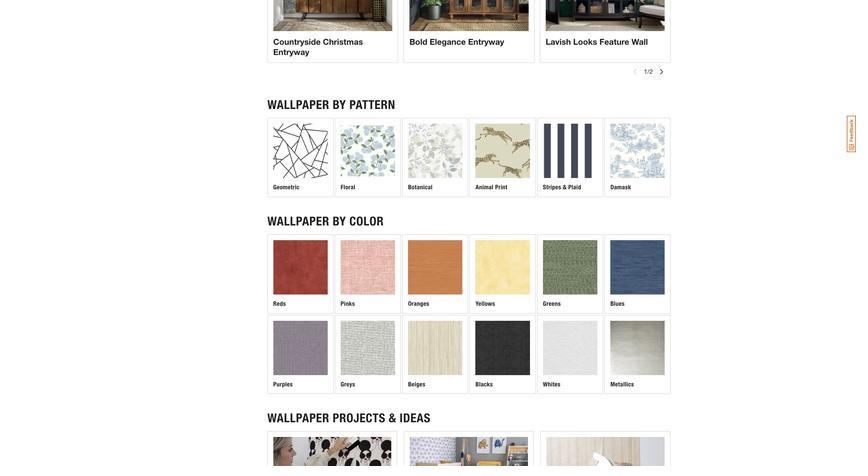 Task type: vqa. For each thing, say whether or not it's contained in the screenshot.
Pattern's by
yes



Task type: locate. For each thing, give the bounding box(es) containing it.
&
[[563, 184, 567, 191], [389, 411, 397, 426]]

2 by from the top
[[333, 214, 347, 229]]

& left 'ideas' on the bottom of page
[[389, 411, 397, 426]]

0 vertical spatial wallpaper
[[268, 97, 330, 112]]

& inside stripes & plaid link
[[563, 184, 567, 191]]

yellows link
[[471, 235, 536, 314]]

0 horizontal spatial &
[[389, 411, 397, 426]]

projects
[[333, 411, 386, 426]]

wallpaper
[[268, 97, 330, 112], [268, 214, 330, 229], [268, 411, 330, 426]]

lavish looks feature wall link
[[540, 0, 671, 63]]

reds link
[[268, 235, 333, 314]]

by left color at the left top of page
[[333, 214, 347, 229]]

entryway inside "countryside christmas entryway"
[[274, 47, 310, 57]]

plaid
[[569, 184, 582, 191]]

wall
[[632, 37, 649, 46]]

stripes & plaid link
[[538, 118, 604, 197]]

geometric link
[[268, 118, 333, 197]]

entryway
[[469, 37, 505, 46], [274, 47, 310, 57]]

metallics
[[611, 381, 635, 389]]

by for pattern
[[333, 97, 347, 112]]

image for beiges image
[[409, 321, 463, 376]]

& left plaid
[[563, 184, 567, 191]]

1 horizontal spatial &
[[563, 184, 567, 191]]

by left pattern
[[333, 97, 347, 112]]

/
[[648, 68, 650, 75]]

pinks link
[[336, 235, 401, 314]]

0 vertical spatial by
[[333, 97, 347, 112]]

1 vertical spatial entryway
[[274, 47, 310, 57]]

1 vertical spatial &
[[389, 411, 397, 426]]

wallpaper by pattern
[[268, 97, 396, 112]]

floral link
[[336, 118, 401, 197]]

3 wallpaper from the top
[[268, 411, 330, 426]]

beiges
[[409, 381, 426, 389]]

purples
[[274, 381, 293, 389]]

1 wallpaper from the top
[[268, 97, 330, 112]]

image for how to hang peel-and-stick wallpaper image
[[274, 438, 392, 467]]

greys
[[341, 381, 356, 389]]

wallpaper for wallpaper projects & ideas
[[268, 411, 330, 426]]

looks
[[574, 37, 598, 46]]

print
[[496, 184, 508, 191]]

greys link
[[336, 316, 401, 394]]

0 vertical spatial &
[[563, 184, 567, 191]]

1 / 2
[[645, 68, 654, 75]]

0 vertical spatial entryway
[[469, 37, 505, 46]]

blacks
[[476, 381, 493, 389]]

countryside christmas entryway link
[[268, 0, 399, 63]]

wallpaper by color
[[268, 214, 384, 229]]

1 by from the top
[[333, 97, 347, 112]]

0 horizontal spatial entryway
[[274, 47, 310, 57]]

1 horizontal spatial entryway
[[469, 37, 505, 46]]

image for reds image
[[274, 240, 328, 295]]

greens link
[[538, 235, 604, 314]]

1 vertical spatial by
[[333, 214, 347, 229]]

1 vertical spatial wallpaper
[[268, 214, 330, 229]]

lavish
[[546, 37, 572, 46]]

bold
[[410, 37, 428, 46]]

2 wallpaper from the top
[[268, 214, 330, 229]]

botanical
[[409, 184, 433, 191]]

image for floral image
[[341, 124, 396, 178]]

lavish looks feature wall
[[546, 37, 649, 46]]

damask
[[611, 184, 632, 191]]

by
[[333, 97, 347, 112], [333, 214, 347, 229]]

image for animal print image
[[476, 124, 531, 178]]

2 vertical spatial wallpaper
[[268, 411, 330, 426]]

image for blacks image
[[476, 321, 531, 376]]

image for damask image
[[611, 124, 666, 178]]

image for stripes & plaid image
[[544, 124, 598, 178]]

stripes & plaid
[[544, 184, 582, 191]]

image for yellows image
[[476, 240, 531, 295]]

blues
[[611, 300, 625, 308]]

image for oranges image
[[409, 240, 463, 295]]

yellows
[[476, 300, 496, 308]]



Task type: describe. For each thing, give the bounding box(es) containing it.
animal print
[[476, 184, 508, 191]]

image for botanical image
[[409, 124, 463, 178]]

image for geometric image
[[274, 124, 328, 178]]

whites link
[[538, 316, 604, 394]]

botanical link
[[403, 118, 469, 197]]

entryway for countryside christmas entryway
[[274, 47, 310, 57]]

wallpaper for wallpaper by pattern
[[268, 97, 330, 112]]

by for color
[[333, 214, 347, 229]]

image for greys image
[[341, 321, 396, 376]]

wallpaper projects & ideas
[[268, 411, 431, 426]]

blacks link
[[471, 316, 536, 394]]

image for purples image
[[274, 321, 328, 376]]

next slide image
[[660, 69, 665, 75]]

beiges link
[[403, 316, 469, 394]]

floral
[[341, 184, 356, 191]]

image for blues image
[[611, 240, 666, 295]]

whites
[[544, 381, 561, 389]]

animal
[[476, 184, 494, 191]]

pinks
[[341, 300, 355, 308]]

feedback link image
[[848, 116, 857, 153]]

greens
[[544, 300, 561, 308]]

image for greens image
[[544, 240, 598, 295]]

image for how to remove wallpaper image
[[547, 438, 666, 467]]

ideas
[[400, 411, 431, 426]]

image for metallics image
[[611, 321, 666, 376]]

1
[[645, 68, 648, 75]]

blues link
[[606, 235, 671, 314]]

image for whites image
[[544, 321, 598, 376]]

entryway for bold elegance entryway
[[469, 37, 505, 46]]

christmas
[[323, 37, 363, 46]]

countryside christmas entryway
[[274, 37, 363, 57]]

pattern
[[350, 97, 396, 112]]

feature
[[600, 37, 630, 46]]

purples link
[[268, 316, 333, 394]]

image for types of wallpaper image
[[410, 438, 529, 467]]

wallpaper for wallpaper by color
[[268, 214, 330, 229]]

elegance
[[430, 37, 466, 46]]

this is the first slide image
[[633, 69, 639, 75]]

damask link
[[606, 118, 671, 197]]

stripes
[[544, 184, 562, 191]]

image for pinks image
[[341, 240, 396, 295]]

animal print link
[[471, 118, 536, 197]]

metallics link
[[606, 316, 671, 394]]

reds
[[274, 300, 286, 308]]

color
[[350, 214, 384, 229]]

oranges
[[409, 300, 430, 308]]

bold elegance entryway link
[[404, 0, 535, 63]]

oranges link
[[403, 235, 469, 314]]

2
[[650, 68, 654, 75]]

geometric
[[274, 184, 300, 191]]

bold elegance entryway
[[410, 37, 505, 46]]

countryside
[[274, 37, 321, 46]]



